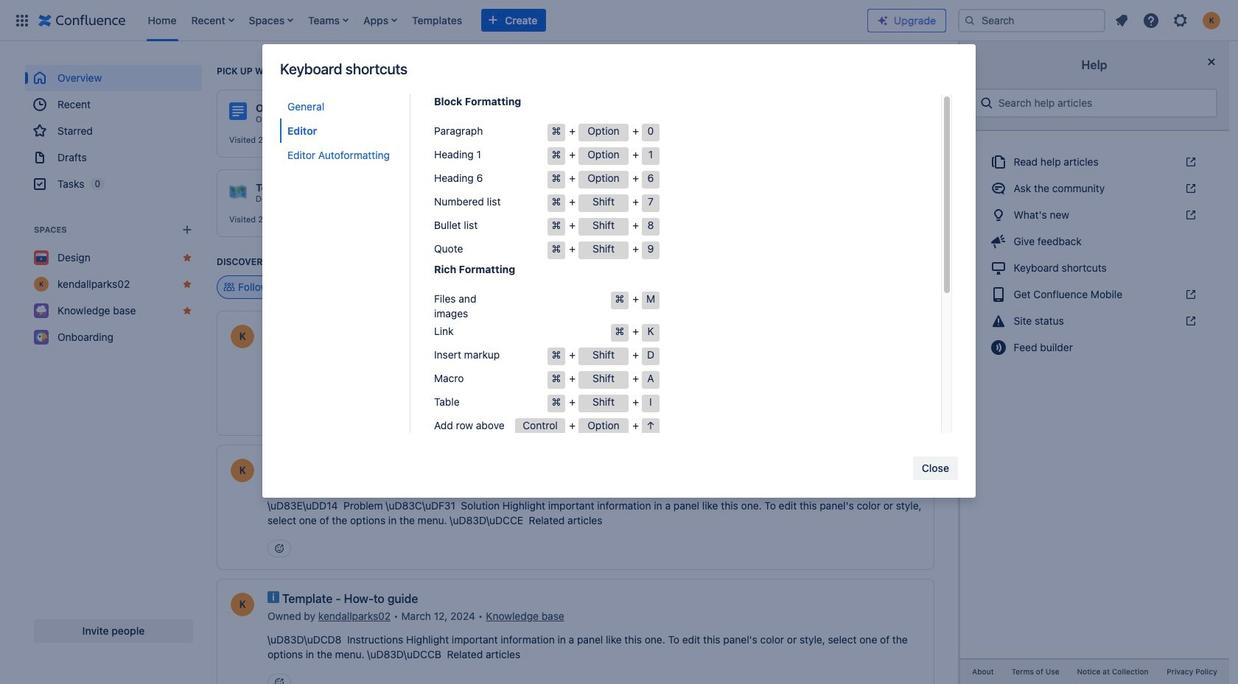 Task type: vqa. For each thing, say whether or not it's contained in the screenshot.
Table ⇧⌥T icon
no



Task type: describe. For each thing, give the bounding box(es) containing it.
close image
[[1203, 53, 1221, 71]]

:information_source: image
[[268, 592, 279, 604]]

Search field
[[958, 8, 1106, 32]]

:face_with_monocle: image
[[268, 458, 279, 470]]

warning icon image
[[990, 313, 1008, 330]]

comment icon image
[[990, 180, 1008, 198]]

shortcut icon image for lightbulb icon
[[1183, 209, 1197, 221]]

premium image
[[877, 14, 889, 26]]

create a space image
[[178, 221, 196, 239]]

:face_with_monocle: image
[[268, 458, 279, 470]]

:map: image
[[229, 183, 247, 201]]

search image
[[964, 14, 976, 26]]

1 list item from the left
[[187, 0, 239, 41]]

shortcut icon image for mobile icon
[[1183, 289, 1197, 301]]

1 unstar this space image from the top
[[181, 252, 193, 264]]

global element
[[9, 0, 868, 41]]



Task type: locate. For each thing, give the bounding box(es) containing it.
settings icon image
[[1172, 11, 1190, 29]]

shortcut icon image for warning icon
[[1183, 315, 1197, 327]]

0 vertical spatial unstar this space image
[[181, 252, 193, 264]]

tab list
[[280, 94, 410, 433]]

1 horizontal spatial list
[[1109, 7, 1230, 34]]

list
[[140, 0, 868, 41], [1109, 7, 1230, 34]]

:athletic_shoe: image
[[473, 183, 490, 201]]

0 horizontal spatial list
[[140, 0, 868, 41]]

unstar this space image down create a space image
[[181, 252, 193, 264]]

2 shortcut icon image from the top
[[1183, 183, 1197, 195]]

2 unstar this space image from the top
[[181, 279, 193, 290]]

signal icon image
[[990, 339, 1008, 357]]

:map: image
[[229, 183, 247, 201]]

documents icon image
[[990, 153, 1008, 171]]

None search field
[[958, 8, 1106, 32]]

unstar this space image
[[181, 305, 193, 317]]

Search help articles field
[[995, 90, 1211, 116]]

1 shortcut icon image from the top
[[1183, 156, 1197, 168]]

2 list item from the left
[[304, 0, 353, 41]]

:notepad_spiral: image
[[473, 103, 490, 121], [473, 103, 490, 121]]

shortcut icon image for documents icon
[[1183, 156, 1197, 168]]

screen icon image
[[990, 259, 1008, 277]]

feedback icon image
[[990, 233, 1008, 251]]

shortcut icon image for comment icon
[[1183, 183, 1197, 195]]

4 shortcut icon image from the top
[[1183, 289, 1197, 301]]

3 shortcut icon image from the top
[[1183, 209, 1197, 221]]

0 horizontal spatial list item
[[187, 0, 239, 41]]

1 horizontal spatial list item
[[304, 0, 353, 41]]

confluence image
[[38, 11, 126, 29], [38, 11, 126, 29]]

dialog
[[262, 44, 976, 666]]

banner
[[0, 0, 1238, 41]]

:information_source: image
[[268, 592, 279, 604]]

unstar this space image up unstar this space icon
[[181, 279, 193, 290]]

group
[[25, 65, 202, 198]]

shortcut icon image
[[1183, 156, 1197, 168], [1183, 183, 1197, 195], [1183, 209, 1197, 221], [1183, 289, 1197, 301], [1183, 315, 1197, 327]]

mobile icon image
[[990, 286, 1008, 304]]

list item
[[187, 0, 239, 41], [304, 0, 353, 41]]

unstar this space image
[[181, 252, 193, 264], [181, 279, 193, 290]]

1 vertical spatial unstar this space image
[[181, 279, 193, 290]]

:athletic_shoe: image
[[473, 183, 490, 201]]

lightbulb icon image
[[990, 206, 1008, 224]]

5 shortcut icon image from the top
[[1183, 315, 1197, 327]]



